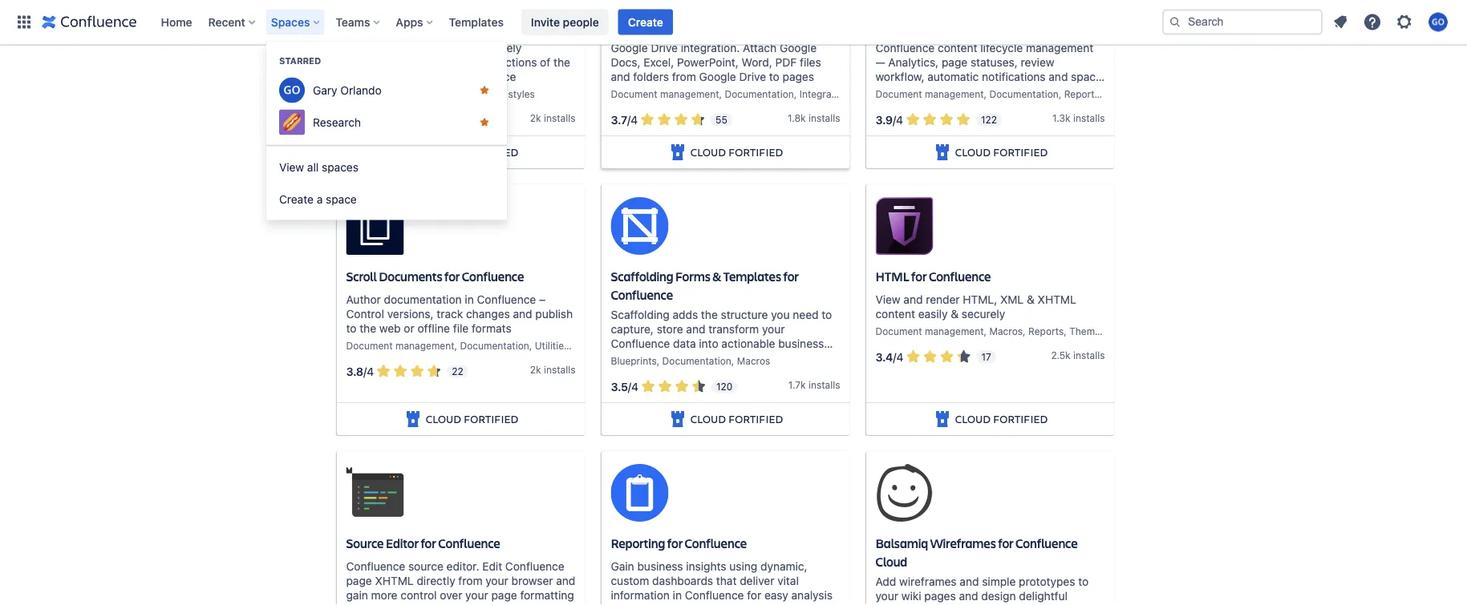 Task type: vqa. For each thing, say whether or not it's contained in the screenshot.
Button group group on the bottom right of the page
no



Task type: locate. For each thing, give the bounding box(es) containing it.
source
[[346, 536, 384, 553]]

xhtml inside the confluence source editor. edit confluence page xhtml directly from your browser and gain more control over your page formatting
[[375, 575, 414, 588]]

2 horizontal spatial content
[[938, 42, 978, 55]]

1 unstar this space image from the top
[[478, 84, 491, 97]]

0 horizontal spatial business
[[638, 561, 683, 574]]

insights
[[611, 352, 651, 365], [686, 561, 727, 574]]

pages down wireframes
[[925, 590, 956, 604]]

insights up that
[[686, 561, 727, 574]]

, down store
[[657, 356, 660, 367]]

for up source
[[421, 536, 436, 553]]

3.8 for 3.8 /
[[346, 113, 364, 126]]

2 scaffolding from the top
[[611, 309, 670, 322]]

cloud down the research link
[[426, 145, 461, 160]]

0 horizontal spatial styles
[[508, 89, 535, 100]]

to down pdf
[[769, 70, 780, 84]]

pages
[[783, 70, 814, 84], [925, 590, 956, 604]]

1 vertical spatial in
[[673, 589, 682, 603]]

integration.
[[681, 42, 740, 55]]

1 vertical spatial styles
[[1118, 326, 1145, 338]]

3.5 / 4
[[611, 380, 639, 394]]

notifications
[[982, 70, 1046, 84]]

1 vertical spatial xhtml
[[375, 575, 414, 588]]

starred element
[[266, 74, 507, 138]]

1 horizontal spatial view
[[876, 293, 901, 307]]

0 horizontal spatial insights
[[611, 352, 651, 365]]

1 vertical spatial from
[[459, 575, 483, 588]]

xhtml inside view and render html, xml & xhtml content easily & securely document management , macros , reports , themes & styles
[[1038, 293, 1077, 307]]

s right 2.5k
[[1100, 350, 1105, 362]]

cloud fortified for html for confluence
[[956, 412, 1048, 427]]

cloud fortified app badge image
[[403, 143, 423, 162], [403, 410, 423, 430], [933, 410, 952, 430]]

fortified for scroll documents for confluence
[[464, 412, 519, 427]]

wiki
[[902, 590, 922, 604]]

or inside author documentation in confluence – control versions, track changes and publish to the web or offline file formats document management , documentation , utilities , workflow
[[404, 322, 415, 335]]

0 vertical spatial styles
[[508, 89, 535, 100]]

—
[[876, 56, 886, 69]]

0 vertical spatial business
[[779, 338, 824, 351]]

0 horizontal spatial space
[[326, 193, 357, 206]]

over
[[440, 589, 463, 603]]

space inside popup button
[[326, 193, 357, 206]]

1 vertical spatial space
[[326, 193, 357, 206]]

and
[[684, 17, 705, 34], [611, 70, 630, 84], [1049, 70, 1068, 84], [904, 293, 923, 307], [513, 308, 533, 321], [686, 323, 706, 336], [556, 575, 576, 588], [960, 576, 979, 589], [959, 590, 979, 604]]

google drive and docs for confluence image
[[611, 0, 669, 4]]

1 vertical spatial view
[[876, 293, 901, 307]]

balsamiq
[[876, 536, 929, 553]]

or
[[402, 56, 412, 69], [404, 322, 415, 335]]

cloud fortified app badge image down "document management , documentation , reports ,"
[[933, 143, 952, 162]]

122
[[981, 114, 998, 126]]

1 vertical spatial scaffolding
[[611, 309, 670, 322]]

1 vertical spatial pages
[[925, 590, 956, 604]]

1 vertical spatial macros
[[737, 356, 771, 367]]

55
[[716, 114, 728, 126]]

google up 'docs,'
[[611, 42, 648, 55]]

to right need
[[822, 309, 832, 322]]

17
[[982, 352, 992, 363]]

1 horizontal spatial from
[[672, 70, 696, 84]]

documents
[[379, 269, 443, 285]]

your profile and preferences image
[[1429, 12, 1448, 32]]

prototypes
[[1019, 576, 1076, 589]]

global element
[[10, 0, 1160, 45]]

balsamiq wireframes for confluence cloud image
[[876, 465, 934, 523]]

s right 1.7k
[[836, 380, 841, 391]]

confluence inside visibility for confluence personalize content by selectively displaying or hiding specific sections of the page depending on the audience
[[412, 17, 474, 34]]

0 horizontal spatial view
[[279, 160, 304, 174]]

page
[[942, 56, 968, 69], [346, 70, 372, 84], [346, 575, 372, 588], [491, 589, 517, 603]]

0 horizontal spatial from
[[459, 575, 483, 588]]

your down 'add'
[[876, 590, 899, 604]]

1 horizontal spatial content
[[876, 308, 916, 321]]

capture,
[[611, 323, 654, 336]]

/
[[364, 113, 367, 126], [628, 113, 631, 126], [893, 113, 896, 126], [893, 351, 897, 364], [364, 365, 367, 378], [628, 380, 632, 394]]

& inside scaffolding forms & templates for confluence
[[713, 269, 722, 285]]

create for create a space
[[279, 193, 314, 206]]

create inside 'link'
[[628, 15, 664, 28]]

pages down files
[[783, 70, 814, 84]]

confluence inside confluence content lifecycle management — analytics, page statuses, review workflow, automatic notifications and space archiving
[[876, 42, 935, 55]]

selectively
[[467, 42, 522, 55]]

transform
[[709, 323, 759, 336]]

cloud fortified app badge image
[[668, 143, 688, 162], [933, 143, 952, 162], [668, 410, 688, 430]]

cloud fortified down 122
[[956, 145, 1048, 160]]

install right 2.5k
[[1074, 350, 1100, 362]]

and inside the confluence source editor. edit confluence page xhtml directly from your browser and gain more control over your page formatting
[[556, 575, 576, 588]]

1 vertical spatial business
[[638, 561, 683, 574]]

content down html
[[876, 308, 916, 321]]

22
[[452, 366, 464, 377]]

page up automatic
[[942, 56, 968, 69]]

the down control
[[360, 322, 376, 335]]

0 vertical spatial drive
[[653, 17, 682, 34]]

cloud fortified for google drive and docs for confluence
[[691, 145, 783, 160]]

page down edit
[[491, 589, 517, 603]]

control
[[346, 308, 384, 321]]

cloud fortified app badge image down blueprints , documentation , macros
[[668, 410, 688, 430]]

reports up 1.3k install s
[[1065, 89, 1100, 100]]

0 horizontal spatial pages
[[783, 70, 814, 84]]

0 vertical spatial or
[[402, 56, 412, 69]]

install down of
[[544, 113, 571, 124]]

to inside "google drive integration. attach google docs, excel, powerpoint, word, pdf files and folders from google drive to pages document management , documentation , integrations"
[[769, 70, 780, 84]]

3.8
[[346, 113, 364, 126], [346, 365, 364, 378]]

/ down "archiving"
[[893, 113, 896, 126]]

unstar this space image inside the research link
[[478, 116, 491, 129]]

create link
[[618, 9, 673, 35]]

google down google drive and docs for confluence image
[[611, 17, 651, 34]]

management down powerpoint,
[[660, 89, 719, 100]]

to
[[769, 70, 780, 84], [822, 309, 832, 322], [346, 322, 357, 335], [1079, 576, 1089, 589]]

drive for and
[[653, 17, 682, 34]]

your inside scaffolding adds the structure you need to capture, store and transform your confluence data into actionable business insights
[[762, 323, 785, 336]]

macros down the actionable
[[737, 356, 771, 367]]

document inside "google drive integration. attach google docs, excel, powerpoint, word, pdf files and folders from google drive to pages document management , documentation , integrations"
[[611, 89, 658, 100]]

3.8 down orlando on the left top of page
[[346, 113, 364, 126]]

4 for confluence
[[367, 365, 374, 378]]

0 vertical spatial 2k install s
[[530, 113, 576, 124]]

confluence inside author documentation in confluence – control versions, track changes and publish to the web or offline file formats document management , documentation , utilities , workflow
[[477, 293, 536, 307]]

unstar this space image
[[478, 84, 491, 97], [478, 116, 491, 129]]

install
[[544, 113, 571, 124], [809, 113, 836, 124], [1074, 113, 1100, 124], [1074, 350, 1100, 362], [544, 365, 571, 376], [809, 380, 836, 391]]

for right docs
[[736, 17, 752, 34]]

1 vertical spatial or
[[404, 322, 415, 335]]

excel,
[[644, 56, 674, 69]]

1 horizontal spatial space
[[1071, 70, 1102, 84]]

insights inside scaffolding adds the structure you need to capture, store and transform your confluence data into actionable business insights
[[611, 352, 651, 365]]

in inside author documentation in confluence – control versions, track changes and publish to the web or offline file formats document management , documentation , utilities , workflow
[[465, 293, 474, 307]]

create inside popup button
[[279, 193, 314, 206]]

integrations
[[800, 89, 854, 100]]

document up 3.4 / 4
[[876, 326, 923, 338]]

4 for docs
[[631, 113, 638, 126]]

document up 3.8 / 4 at the bottom of the page
[[346, 341, 393, 352]]

cloud down 22
[[426, 412, 461, 427]]

teams
[[336, 15, 370, 28]]

1 vertical spatial 2k
[[530, 365, 541, 376]]

and inside "google drive integration. attach google docs, excel, powerpoint, word, pdf files and folders from google drive to pages document management , documentation , integrations"
[[611, 70, 630, 84]]

1 vertical spatial unstar this space image
[[478, 116, 491, 129]]

2k install s for confluence
[[530, 113, 576, 124]]

3.9
[[876, 113, 893, 126]]

, up 122
[[984, 89, 987, 100]]

for right visibility
[[395, 17, 410, 34]]

drive up excel,
[[651, 42, 678, 55]]

1 horizontal spatial insights
[[686, 561, 727, 574]]

directly
[[417, 575, 456, 588]]

0 vertical spatial scaffolding
[[611, 269, 674, 285]]

unstar this space image inside gary orlando 'link'
[[478, 84, 491, 97]]

0 vertical spatial pages
[[783, 70, 814, 84]]

1 scaffolding from the top
[[611, 269, 674, 285]]

create left a at the left top of the page
[[279, 193, 314, 206]]

3.8 /
[[346, 113, 367, 126]]

cloud down 122
[[956, 145, 991, 160]]

cloud fortified down 22
[[426, 412, 519, 427]]

1.3k install s
[[1053, 113, 1105, 124]]

or down versions,
[[404, 322, 415, 335]]

management
[[1026, 42, 1094, 55], [660, 89, 719, 100], [925, 89, 984, 100], [925, 326, 984, 338], [396, 341, 455, 352]]

scaffolding for scaffolding adds the structure you need to capture, store and transform your confluence data into actionable business insights
[[611, 309, 670, 322]]

cloud fortified down 17
[[956, 412, 1048, 427]]

from inside the confluence source editor. edit confluence page xhtml directly from your browser and gain more control over your page formatting
[[459, 575, 483, 588]]

confluence image
[[42, 12, 137, 32], [42, 12, 137, 32]]

1 vertical spatial drive
[[651, 42, 678, 55]]

management inside confluence content lifecycle management — analytics, page statuses, review workflow, automatic notifications and space archiving
[[1026, 42, 1094, 55]]

view inside view and render html, xml & xhtml content easily & securely document management , macros , reports , themes & styles
[[876, 293, 901, 307]]

web
[[379, 322, 401, 335]]

macros
[[990, 326, 1023, 338], [737, 356, 771, 367]]

1 vertical spatial themes
[[1070, 326, 1106, 338]]

the inside scaffolding adds the structure you need to capture, store and transform your confluence data into actionable business insights
[[701, 309, 718, 322]]

0 vertical spatial from
[[672, 70, 696, 84]]

in down dashboards
[[673, 589, 682, 603]]

1.7k
[[789, 380, 806, 391]]

to right prototypes
[[1079, 576, 1089, 589]]

management down "offline" at the bottom
[[396, 341, 455, 352]]

into
[[699, 338, 719, 351]]

cloud for html for confluence
[[956, 412, 991, 427]]

management down easily
[[925, 326, 984, 338]]

document inside view and render html, xml & xhtml content easily & securely document management , macros , reports , themes & styles
[[876, 326, 923, 338]]

xhtml right xml
[[1038, 293, 1077, 307]]

from down powerpoint,
[[672, 70, 696, 84]]

gary
[[313, 83, 337, 97]]

content inside visibility for confluence personalize content by selectively displaying or hiding specific sections of the page depending on the audience
[[409, 42, 448, 55]]

s down the integrations
[[836, 113, 841, 124]]

4 right 3.4
[[897, 351, 904, 364]]

0 vertical spatial in
[[465, 293, 474, 307]]

4 right 3.5
[[632, 380, 639, 394]]

attach
[[743, 42, 777, 55]]

document inside author documentation in confluence – control versions, track changes and publish to the web or offline file formats document management , documentation , utilities , workflow
[[346, 341, 393, 352]]

dynamic,
[[761, 561, 808, 574]]

install right 1.7k
[[809, 380, 836, 391]]

0 vertical spatial templates
[[449, 15, 504, 28]]

install for confluence
[[544, 113, 571, 124]]

or inside visibility for confluence personalize content by selectively displaying or hiding specific sections of the page depending on the audience
[[402, 56, 412, 69]]

1 vertical spatial 3.8
[[346, 365, 364, 378]]

0 vertical spatial view
[[279, 160, 304, 174]]

1 horizontal spatial pages
[[925, 590, 956, 604]]

business inside scaffolding adds the structure you need to capture, store and transform your confluence data into actionable business insights
[[779, 338, 824, 351]]

confluence inside scaffolding adds the structure you need to capture, store and transform your confluence data into actionable business insights
[[611, 338, 670, 351]]

3.4 / 4
[[876, 351, 904, 364]]

for up you
[[784, 269, 799, 285]]

macros inside view and render html, xml & xhtml content easily & securely document management , macros , reports , themes & styles
[[990, 326, 1023, 338]]

2.5k
[[1052, 350, 1071, 362]]

1.3k
[[1053, 113, 1071, 124]]

1 2k install s from the top
[[530, 113, 576, 124]]

html
[[876, 269, 910, 285]]

1 vertical spatial 2k install s
[[530, 365, 576, 376]]

xhtml for &
[[1038, 293, 1077, 307]]

of
[[540, 56, 551, 69]]

1 horizontal spatial create
[[628, 15, 664, 28]]

3.8 down control
[[346, 365, 364, 378]]

a
[[317, 193, 323, 206]]

and down review
[[1049, 70, 1068, 84]]

0 vertical spatial unstar this space image
[[478, 84, 491, 97]]

management inside author documentation in confluence – control versions, track changes and publish to the web or offline file formats document management , documentation , utilities , workflow
[[396, 341, 455, 352]]

s for integration.
[[836, 113, 841, 124]]

content up the hiding
[[409, 42, 448, 55]]

and down 'docs,'
[[611, 70, 630, 84]]

/ down blueprints
[[628, 380, 632, 394]]

unstar this space image down the themes & styles
[[478, 116, 491, 129]]

1.7k install s
[[789, 380, 841, 391]]

,
[[719, 89, 722, 100], [794, 89, 797, 100], [984, 89, 987, 100], [1059, 89, 1062, 100], [1100, 89, 1103, 100], [984, 326, 987, 338], [1023, 326, 1026, 338], [1064, 326, 1067, 338], [455, 341, 458, 352], [529, 341, 532, 352], [569, 341, 572, 352], [657, 356, 660, 367], [732, 356, 735, 367]]

documentation down the "notifications"
[[990, 89, 1059, 100]]

0 horizontal spatial in
[[465, 293, 474, 307]]

/ for scaffolding forms & templates for confluence
[[628, 380, 632, 394]]

cloud fortified app badge image for documentation
[[403, 410, 423, 430]]

templates up structure
[[724, 269, 782, 285]]

s for in
[[571, 365, 576, 376]]

1 horizontal spatial themes
[[1070, 326, 1106, 338]]

Search field
[[1163, 9, 1323, 35]]

2 3.8 from the top
[[346, 365, 364, 378]]

and down "adds"
[[686, 323, 706, 336]]

cloud down 55 on the top of the page
[[691, 145, 726, 160]]

s down workflow
[[571, 365, 576, 376]]

, left the "utilities"
[[529, 341, 532, 352]]

business inside the gain business insights using dynamic, custom dashboards that deliver vital information in confluence for easy analysis
[[638, 561, 683, 574]]

drive down google drive and docs for confluence image
[[653, 17, 682, 34]]

google
[[611, 17, 651, 34], [611, 42, 648, 55], [780, 42, 817, 55], [699, 70, 736, 84]]

content inside confluence content lifecycle management — analytics, page statuses, review workflow, automatic notifications and space archiving
[[938, 42, 978, 55]]

install down the integrations
[[809, 113, 836, 124]]

3.5
[[611, 380, 628, 394]]

0 vertical spatial create
[[628, 15, 664, 28]]

0 vertical spatial xhtml
[[1038, 293, 1077, 307]]

scroll
[[346, 269, 377, 285]]

, down file
[[455, 341, 458, 352]]

recent button
[[203, 9, 261, 35]]

and left 'design'
[[959, 590, 979, 604]]

publish
[[536, 308, 573, 321]]

2k down the themes & styles
[[530, 113, 541, 124]]

and up formatting
[[556, 575, 576, 588]]

0 vertical spatial 2k
[[530, 113, 541, 124]]

4 right 3.7 on the left top of the page
[[631, 113, 638, 126]]

cloud for google drive and docs for confluence
[[691, 145, 726, 160]]

more
[[371, 589, 398, 603]]

group
[[266, 145, 507, 220]]

content up automatic
[[938, 42, 978, 55]]

insights inside the gain business insights using dynamic, custom dashboards that deliver vital information in confluence for easy analysis
[[686, 561, 727, 574]]

for inside balsamiq wireframes for confluence cloud
[[998, 536, 1014, 553]]

to down control
[[346, 322, 357, 335]]

for right html
[[912, 269, 927, 285]]

2k
[[530, 113, 541, 124], [530, 365, 541, 376]]

business down need
[[779, 338, 824, 351]]

cloud
[[876, 554, 908, 571]]

in up "changes"
[[465, 293, 474, 307]]

templates inside scaffolding forms & templates for confluence
[[724, 269, 782, 285]]

2 2k from the top
[[530, 365, 541, 376]]

0 horizontal spatial create
[[279, 193, 314, 206]]

documentation down word,
[[725, 89, 794, 100]]

create a space button
[[266, 183, 507, 215]]

0 vertical spatial 3.8
[[346, 113, 364, 126]]

confluence inside balsamiq wireframes for confluence cloud
[[1016, 536, 1078, 553]]

edit
[[482, 561, 502, 574]]

audience
[[469, 70, 516, 84]]

document down folders
[[611, 89, 658, 100]]

versions,
[[387, 308, 434, 321]]

0 horizontal spatial themes
[[460, 89, 496, 100]]

themes down audience
[[460, 89, 496, 100]]

apps
[[396, 15, 423, 28]]

management inside "google drive integration. attach google docs, excel, powerpoint, word, pdf files and folders from google drive to pages document management , documentation , integrations"
[[660, 89, 719, 100]]

0 horizontal spatial content
[[409, 42, 448, 55]]

cloud fortified app badge image down folders
[[668, 143, 688, 162]]

scaffolding inside scaffolding forms & templates for confluence
[[611, 269, 674, 285]]

2 unstar this space image from the top
[[478, 116, 491, 129]]

visibility
[[346, 17, 393, 34]]

spaces
[[271, 15, 310, 28]]

2k install s
[[530, 113, 576, 124], [530, 365, 576, 376]]

install down the "utilities"
[[544, 365, 571, 376]]

1 2k from the top
[[530, 113, 541, 124]]

visibility for confluence personalize content by selectively displaying or hiding specific sections of the page depending on the audience
[[346, 17, 570, 84]]

specific
[[450, 56, 490, 69]]

install for integration.
[[809, 113, 836, 124]]

pdf
[[776, 56, 797, 69]]

research
[[313, 116, 361, 129]]

scaffolding
[[611, 269, 674, 285], [611, 309, 670, 322]]

0 vertical spatial themes
[[460, 89, 496, 100]]

s for render
[[1100, 350, 1105, 362]]

need
[[793, 309, 819, 322]]

banner
[[0, 0, 1468, 45]]

notification icon image
[[1331, 12, 1351, 32]]

3.8 / 4
[[346, 365, 374, 378]]

1 horizontal spatial styles
[[1118, 326, 1145, 338]]

scaffolding down scaffolding forms & templates for confluence image
[[611, 269, 674, 285]]

business up dashboards
[[638, 561, 683, 574]]

0 vertical spatial space
[[1071, 70, 1102, 84]]

2 2k install s from the top
[[530, 365, 576, 376]]

1 vertical spatial create
[[279, 193, 314, 206]]

for up simple
[[998, 536, 1014, 553]]

1 horizontal spatial business
[[779, 338, 824, 351]]

3.8 for 3.8 / 4
[[346, 365, 364, 378]]

add
[[876, 576, 897, 589]]

cloud fortified for scaffolding forms & templates for confluence
[[691, 412, 783, 427]]

1 vertical spatial templates
[[724, 269, 782, 285]]

1 horizontal spatial xhtml
[[1038, 293, 1077, 307]]

fortified
[[464, 145, 519, 160], [729, 145, 783, 160], [994, 145, 1048, 160], [464, 412, 519, 427], [729, 412, 783, 427], [994, 412, 1048, 427]]

cloud fortified app badge image for scaffolding forms & templates for confluence
[[668, 410, 688, 430]]

0 horizontal spatial macros
[[737, 356, 771, 367]]

0 vertical spatial insights
[[611, 352, 651, 365]]

1 horizontal spatial in
[[673, 589, 682, 603]]

1 vertical spatial reports
[[1029, 326, 1064, 338]]

hiding
[[415, 56, 447, 69]]

space inside confluence content lifecycle management — analytics, page statuses, review workflow, automatic notifications and space archiving
[[1071, 70, 1102, 84]]

the right on
[[449, 70, 466, 84]]

wireframes
[[931, 536, 996, 553]]

fortified for google drive and docs for confluence
[[729, 145, 783, 160]]

1 3.8 from the top
[[346, 113, 364, 126]]

0 horizontal spatial templates
[[449, 15, 504, 28]]

1 horizontal spatial templates
[[724, 269, 782, 285]]

confluence inside scaffolding forms & templates for confluence
[[611, 287, 673, 304]]

2k for confluence
[[530, 113, 541, 124]]

1 vertical spatial insights
[[686, 561, 727, 574]]

cloud fortified down 55 on the top of the page
[[691, 145, 783, 160]]

author documentation in confluence – control versions, track changes and publish to the web or offline file formats document management , documentation , utilities , workflow
[[346, 293, 617, 352]]

0 vertical spatial macros
[[990, 326, 1023, 338]]

scaffolding up capture,
[[611, 309, 670, 322]]

0 horizontal spatial xhtml
[[375, 575, 414, 588]]

1 horizontal spatial macros
[[990, 326, 1023, 338]]

for inside visibility for confluence personalize content by selectively displaying or hiding specific sections of the page depending on the audience
[[395, 17, 410, 34]]

scaffolding inside scaffolding adds the structure you need to capture, store and transform your confluence data into actionable business insights
[[611, 309, 670, 322]]

/ right research
[[364, 113, 367, 126]]

view for view and render html, xml & xhtml content easily & securely document management , macros , reports , themes & styles
[[876, 293, 901, 307]]

your inside add wireframes and simple prototypes to your wiki pages and design delightful interfaces
[[876, 590, 899, 604]]

documentation down formats
[[460, 341, 529, 352]]

2k install s down the "utilities"
[[530, 365, 576, 376]]

s right the 1.3k
[[1100, 113, 1105, 124]]



Task type: describe. For each thing, give the bounding box(es) containing it.
group containing view all spaces
[[266, 145, 507, 220]]

confluence source editor. edit confluence page xhtml directly from your browser and gain more control over your page formatting
[[346, 561, 576, 603]]

gain business insights using dynamic, custom dashboards that deliver vital information in confluence for easy analysis
[[611, 561, 833, 603]]

content inside view and render html, xml & xhtml content easily & securely document management , macros , reports , themes & styles
[[876, 308, 916, 321]]

scaffolding forms & templates for confluence
[[611, 269, 799, 304]]

add wireframes and simple prototypes to your wiki pages and design delightful interfaces
[[876, 576, 1089, 606]]

google down powerpoint,
[[699, 70, 736, 84]]

confluence inside the gain business insights using dynamic, custom dashboards that deliver vital information in confluence for easy analysis
[[685, 589, 744, 603]]

page inside confluence content lifecycle management — analytics, page statuses, review workflow, automatic notifications and space archiving
[[942, 56, 968, 69]]

cloud fortified app badge image for google drive and docs for confluence
[[668, 143, 688, 162]]

spaces
[[322, 160, 359, 174]]

3.9 / 4
[[876, 113, 904, 126]]

people
[[563, 15, 599, 28]]

, down the actionable
[[732, 356, 735, 367]]

control
[[401, 589, 437, 603]]

and left simple
[[960, 576, 979, 589]]

teams button
[[331, 9, 386, 35]]

, up 2.5k
[[1064, 326, 1067, 338]]

page inside visibility for confluence personalize content by selectively displaying or hiding specific sections of the page depending on the audience
[[346, 70, 372, 84]]

actionable
[[722, 338, 776, 351]]

source
[[408, 561, 444, 574]]

automatic
[[928, 70, 979, 84]]

view all spaces
[[279, 160, 359, 174]]

invite people
[[531, 15, 599, 28]]

documentation inside author documentation in confluence – control versions, track changes and publish to the web or offline file formats document management , documentation , utilities , workflow
[[460, 341, 529, 352]]

custom
[[611, 575, 649, 588]]

and left docs
[[684, 17, 705, 34]]

scaffolding adds the structure you need to capture, store and transform your confluence data into actionable business insights
[[611, 309, 832, 365]]

, down xml
[[1023, 326, 1026, 338]]

offline
[[418, 322, 450, 335]]

, up 55 on the top of the page
[[719, 89, 722, 100]]

management down automatic
[[925, 89, 984, 100]]

xhtml for page
[[375, 575, 414, 588]]

management inside view and render html, xml & xhtml content easily & securely document management , macros , reports , themes & styles
[[925, 326, 984, 338]]

cloud fortified for scroll documents for confluence
[[426, 412, 519, 427]]

you
[[771, 309, 790, 322]]

editor
[[386, 536, 419, 553]]

themes inside view and render html, xml & xhtml content easily & securely document management , macros , reports , themes & styles
[[1070, 326, 1106, 338]]

, left workflow
[[569, 341, 572, 352]]

powerpoint,
[[677, 56, 739, 69]]

editor.
[[447, 561, 479, 574]]

documentation down 'into'
[[663, 356, 732, 367]]

document management , documentation , reports ,
[[876, 89, 1106, 100]]

google up pdf
[[780, 42, 817, 55]]

from inside "google drive integration. attach google docs, excel, powerpoint, word, pdf files and folders from google drive to pages document management , documentation , integrations"
[[672, 70, 696, 84]]

to inside scaffolding adds the structure you need to capture, store and transform your confluence data into actionable business insights
[[822, 309, 832, 322]]

view for view all spaces
[[279, 160, 304, 174]]

create for create
[[628, 15, 664, 28]]

source editor for confluence
[[346, 536, 501, 553]]

reporting for confluence image
[[611, 465, 669, 523]]

source editor for confluence image
[[346, 465, 404, 523]]

blueprints , documentation , macros
[[611, 356, 771, 367]]

fortified for html for confluence
[[994, 412, 1048, 427]]

google drive and docs for confluence
[[611, 17, 816, 34]]

cloud fortified app badge image for for
[[403, 143, 423, 162]]

install for in
[[544, 365, 571, 376]]

easily
[[919, 308, 948, 321]]

reporting for confluence
[[611, 536, 747, 553]]

file
[[453, 322, 469, 335]]

wireframes
[[900, 576, 957, 589]]

on
[[433, 70, 446, 84]]

0 vertical spatial reports
[[1065, 89, 1100, 100]]

create a space
[[279, 193, 357, 206]]

cloud fortified down the themes & styles
[[426, 145, 519, 160]]

the right of
[[554, 56, 570, 69]]

displaying
[[346, 56, 399, 69]]

2k for in
[[530, 365, 541, 376]]

templates link
[[444, 9, 509, 35]]

html,
[[963, 293, 998, 307]]

fortified for scaffolding forms & templates for confluence
[[729, 412, 783, 427]]

and inside view and render html, xml & xhtml content easily & securely document management , macros , reports , themes & styles
[[904, 293, 923, 307]]

vital
[[778, 575, 799, 588]]

to inside add wireframes and simple prototypes to your wiki pages and design delightful interfaces
[[1079, 576, 1089, 589]]

your down edit
[[486, 575, 509, 588]]

design
[[982, 590, 1016, 604]]

cloud fortified app badge image for and
[[933, 410, 952, 430]]

and inside scaffolding adds the structure you need to capture, store and transform your confluence data into actionable business insights
[[686, 323, 706, 336]]

for inside scaffolding forms & templates for confluence
[[784, 269, 799, 285]]

3.4
[[876, 351, 893, 364]]

–
[[539, 293, 546, 307]]

4 for templates
[[632, 380, 639, 394]]

pages inside add wireframes and simple prototypes to your wiki pages and design delightful interfaces
[[925, 590, 956, 604]]

/ for google drive and docs for confluence
[[628, 113, 631, 126]]

styles inside view and render html, xml & xhtml content easily & securely document management , macros , reports , themes & styles
[[1118, 326, 1145, 338]]

, up 1.8k
[[794, 89, 797, 100]]

cloud for scaffolding forms & templates for confluence
[[691, 412, 726, 427]]

scroll documents for confluence
[[346, 269, 524, 285]]

spaces button
[[266, 9, 326, 35]]

/ for html for confluence
[[893, 351, 897, 364]]

the inside author documentation in confluence – control versions, track changes and publish to the web or offline file formats document management , documentation , utilities , workflow
[[360, 322, 376, 335]]

dashboards
[[652, 575, 713, 588]]

and inside author documentation in confluence – control versions, track changes and publish to the web or offline file formats document management , documentation , utilities , workflow
[[513, 308, 533, 321]]

unstar this space image for research
[[478, 116, 491, 129]]

that
[[717, 575, 737, 588]]

store
[[657, 323, 683, 336]]

/ for scroll documents for confluence
[[364, 365, 367, 378]]

scaffolding for scaffolding forms & templates for confluence
[[611, 269, 674, 285]]

view all spaces link
[[266, 151, 507, 183]]

appswitcher icon image
[[14, 12, 34, 32]]

templates inside the global element
[[449, 15, 504, 28]]

2k install s for in
[[530, 365, 576, 376]]

help icon image
[[1363, 12, 1383, 32]]

settings icon image
[[1395, 12, 1415, 32]]

by
[[451, 42, 464, 55]]

4 right 3.9
[[896, 113, 904, 126]]

docs,
[[611, 56, 641, 69]]

search image
[[1169, 16, 1182, 28]]

analysis
[[792, 589, 833, 603]]

2 vertical spatial drive
[[739, 70, 766, 84]]

folders
[[633, 70, 669, 84]]

install for render
[[1074, 350, 1100, 362]]

scaffolding forms & templates for confluence image
[[611, 198, 669, 255]]

, up 1.3k install s
[[1100, 89, 1103, 100]]

drive for integration.
[[651, 42, 678, 55]]

confluence content lifecycle management — analytics, page statuses, review workflow, automatic notifications and space archiving
[[876, 42, 1102, 98]]

pages inside "google drive integration. attach google docs, excel, powerpoint, word, pdf files and folders from google drive to pages document management , documentation , integrations"
[[783, 70, 814, 84]]

documentation inside "google drive integration. attach google docs, excel, powerpoint, word, pdf files and folders from google drive to pages document management , documentation , integrations"
[[725, 89, 794, 100]]

delightful
[[1019, 590, 1068, 604]]

banner containing home
[[0, 0, 1468, 45]]

in inside the gain business insights using dynamic, custom dashboards that deliver vital information in confluence for easy analysis
[[673, 589, 682, 603]]

sections
[[494, 56, 537, 69]]

simple
[[982, 576, 1016, 589]]

archiving
[[876, 85, 923, 98]]

gain
[[346, 589, 368, 603]]

document down workflow,
[[876, 89, 923, 100]]

3.7
[[611, 113, 628, 126]]

home
[[161, 15, 192, 28]]

gain
[[611, 561, 635, 574]]

render
[[926, 293, 960, 307]]

statuses,
[[971, 56, 1018, 69]]

install right the 1.3k
[[1074, 113, 1100, 124]]

unstar this space image for gary orlando
[[478, 84, 491, 97]]

cloud for scroll documents for confluence
[[426, 412, 461, 427]]

review
[[1021, 56, 1055, 69]]

page up gain
[[346, 575, 372, 588]]

analytics,
[[889, 56, 939, 69]]

structure
[[721, 309, 768, 322]]

documentation down depending
[[346, 89, 415, 100]]

, down securely
[[984, 326, 987, 338]]

2.5k install s
[[1052, 350, 1105, 362]]

for right reporting
[[667, 536, 683, 553]]

reports inside view and render html, xml & xhtml content easily & securely document management , macros , reports , themes & styles
[[1029, 326, 1064, 338]]

for up 'documentation'
[[445, 269, 460, 285]]

scroll documents for confluence image
[[346, 198, 404, 255]]

securely
[[962, 308, 1006, 321]]

, up the 1.3k
[[1059, 89, 1062, 100]]

view and render html, xml & xhtml content easily & securely document management , macros , reports , themes & styles
[[876, 293, 1145, 338]]

gary orlando
[[313, 83, 382, 97]]

apps button
[[391, 9, 439, 35]]

your right over
[[466, 589, 488, 603]]

html for confluence image
[[876, 198, 934, 255]]

personalize
[[346, 42, 406, 55]]

and inside confluence content lifecycle management — analytics, page statuses, review workflow, automatic notifications and space archiving
[[1049, 70, 1068, 84]]

track
[[437, 308, 463, 321]]

interfaces
[[876, 605, 928, 606]]

s for confluence
[[571, 113, 576, 124]]

to inside author documentation in confluence – control versions, track changes and publish to the web or offline file formats document management , documentation , utilities , workflow
[[346, 322, 357, 335]]

1.8k
[[788, 113, 806, 124]]

for inside the gain business insights using dynamic, custom dashboards that deliver vital information in confluence for easy analysis
[[747, 589, 762, 603]]

research link
[[266, 106, 507, 138]]



